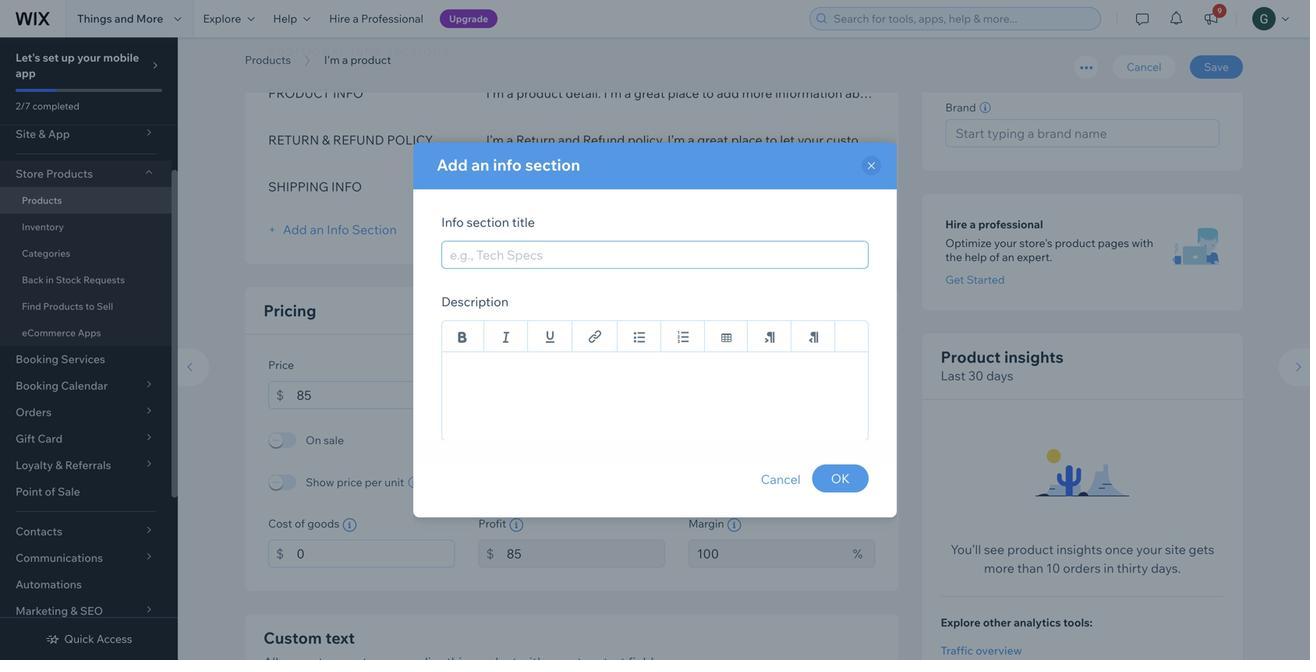 Task type: describe. For each thing, give the bounding box(es) containing it.
gets
[[1189, 542, 1215, 558]]

product inside optimize your store's product pages with the help of an expert.
[[1055, 236, 1096, 250]]

insights inside you'll see product insights once your site gets more than 10 orders in thirty days.
[[1057, 542, 1103, 558]]

in inside you'll see product insights once your site gets more than 10 orders in thirty days.
[[1104, 561, 1115, 577]]

e.g., Tech Specs text field
[[442, 241, 869, 269]]

to
[[85, 301, 95, 312]]

save
[[1205, 60, 1230, 74]]

help
[[965, 250, 987, 264]]

pages
[[1098, 236, 1130, 250]]

product insights last 30 days
[[941, 348, 1064, 384]]

&
[[322, 132, 330, 148]]

shipping
[[268, 179, 329, 195]]

info for shipping info
[[331, 179, 362, 195]]

custom text
[[264, 629, 355, 648]]

none text field inside form
[[689, 540, 845, 568]]

i'm
[[324, 53, 340, 67]]

cost of goods
[[268, 517, 340, 531]]

0 vertical spatial products link
[[237, 52, 299, 68]]

other
[[984, 616, 1012, 630]]

you
[[956, 52, 977, 68]]

get
[[946, 273, 965, 287]]

mobile
[[103, 51, 139, 64]]

days
[[987, 368, 1014, 384]]

hire a professional
[[329, 12, 424, 25]]

explore for explore other analytics tools:
[[941, 616, 981, 630]]

add an info section
[[280, 222, 397, 238]]

you'll see product insights once your site gets more than 10 orders in thirty days.
[[951, 542, 1215, 577]]

categories
[[22, 248, 70, 259]]

ecommerce apps link
[[0, 320, 172, 346]]

0 horizontal spatial cancel
[[761, 472, 801, 488]]

get started
[[946, 273, 1005, 287]]

of for point of sale
[[45, 485, 55, 499]]

requests
[[83, 274, 125, 286]]

brand
[[946, 101, 977, 114]]

hire a professional
[[946, 218, 1044, 231]]

last
[[941, 368, 966, 384]]

booking
[[16, 353, 59, 366]]

professional
[[979, 218, 1044, 231]]

margin
[[689, 517, 724, 531]]

info tooltip image for cost of goods
[[343, 519, 357, 533]]

1 horizontal spatial section
[[525, 155, 581, 175]]

orders
[[1063, 561, 1101, 577]]

product info
[[268, 85, 364, 101]]

0 horizontal spatial info
[[351, 45, 382, 58]]

find
[[22, 301, 41, 312]]

product for see
[[1008, 542, 1054, 558]]

custom
[[264, 629, 322, 648]]

price
[[337, 476, 362, 490]]

point of sale
[[16, 485, 80, 499]]

info for product info
[[333, 85, 364, 101]]

inventory link
[[0, 214, 172, 240]]

add for add an info section
[[283, 222, 307, 238]]

once
[[1105, 542, 1134, 558]]

products up ecommerce apps
[[43, 301, 83, 312]]

expert.
[[1017, 250, 1053, 264]]

apps
[[78, 327, 101, 339]]

fulfilled)
[[1008, 52, 1056, 68]]

hire for hire a professional
[[946, 218, 968, 231]]

let's set up your mobile app
[[16, 51, 139, 80]]

text
[[326, 629, 355, 648]]

traffic
[[941, 644, 974, 658]]

let's
[[16, 51, 40, 64]]

$ for %
[[486, 546, 494, 562]]

product
[[268, 85, 330, 101]]

save button
[[1191, 55, 1244, 79]]

your inside optimize your store's product pages with the help of an expert.
[[995, 236, 1017, 250]]

hire a professional link
[[320, 0, 433, 37]]

show
[[306, 476, 334, 490]]

show price per unit
[[306, 476, 404, 490]]

with
[[1132, 236, 1154, 250]]

services
[[61, 353, 105, 366]]

sale
[[324, 434, 344, 447]]

booking services link
[[0, 346, 172, 373]]

things and more
[[77, 12, 163, 25]]

form containing pricing
[[170, 0, 1311, 661]]

additional info sections
[[268, 45, 451, 58]]

help
[[273, 12, 297, 25]]

quick access button
[[46, 633, 132, 647]]

categories link
[[0, 240, 172, 267]]

sell
[[97, 301, 113, 312]]

section
[[352, 222, 397, 238]]

return
[[268, 132, 319, 148]]

than
[[1018, 561, 1044, 577]]

set
[[43, 51, 59, 64]]

0 vertical spatial cancel button
[[1113, 55, 1176, 79]]

point
[[16, 485, 42, 499]]

2/7
[[16, 100, 30, 112]]

things
[[77, 12, 112, 25]]

info inside form
[[327, 222, 349, 238]]

false text field
[[442, 352, 869, 442]]

store's
[[1020, 236, 1053, 250]]

0 horizontal spatial section
[[467, 215, 509, 230]]

info section title
[[442, 215, 535, 230]]

ecommerce
[[22, 327, 76, 339]]



Task type: locate. For each thing, give the bounding box(es) containing it.
2 horizontal spatial info tooltip image
[[728, 519, 742, 533]]

1 horizontal spatial cancel
[[1127, 60, 1162, 74]]

sections
[[386, 45, 451, 58]]

1 vertical spatial cancel
[[761, 472, 801, 488]]

ecommerce apps
[[22, 327, 101, 339]]

shipping info
[[268, 179, 362, 195]]

0 horizontal spatial hire
[[329, 12, 350, 25]]

booking services
[[16, 353, 105, 366]]

2 horizontal spatial of
[[990, 250, 1000, 264]]

traffic overview link
[[941, 644, 1225, 658]]

None text field
[[689, 540, 845, 568]]

of right help
[[990, 250, 1000, 264]]

1 horizontal spatial your
[[995, 236, 1017, 250]]

0 vertical spatial info
[[333, 85, 364, 101]]

your inside let's set up your mobile app
[[77, 51, 101, 64]]

Start typing a brand name field
[[951, 120, 1215, 147]]

an for info
[[472, 155, 490, 175]]

explore other analytics tools:
[[941, 616, 1093, 630]]

1 vertical spatial in
[[1104, 561, 1115, 577]]

section left title
[[467, 215, 509, 230]]

0 horizontal spatial an
[[310, 222, 324, 238]]

2 vertical spatial an
[[1003, 250, 1015, 264]]

cancel button
[[1113, 55, 1176, 79], [761, 465, 801, 495]]

0 horizontal spatial a
[[342, 53, 348, 67]]

policy
[[387, 132, 433, 148]]

1 horizontal spatial add
[[437, 155, 468, 175]]

a for professional
[[970, 218, 976, 231]]

30
[[969, 368, 984, 384]]

inventory
[[22, 221, 64, 233]]

product inside you'll see product insights once your site gets more than 10 orders in thirty days.
[[1008, 542, 1054, 558]]

$ down price
[[276, 388, 284, 403]]

0 horizontal spatial info tooltip image
[[343, 519, 357, 533]]

1 vertical spatial products link
[[0, 187, 172, 214]]

1 horizontal spatial products link
[[237, 52, 299, 68]]

(self
[[980, 52, 1005, 68]]

1 vertical spatial insights
[[1057, 542, 1103, 558]]

cancel button left the ok button on the right bottom
[[761, 465, 801, 495]]

access
[[97, 633, 132, 646]]

hire for hire a professional
[[329, 12, 350, 25]]

2 vertical spatial a
[[970, 218, 976, 231]]

1 vertical spatial explore
[[941, 616, 981, 630]]

up
[[61, 51, 75, 64]]

hire up additional info sections
[[329, 12, 350, 25]]

find products to sell
[[22, 301, 113, 312]]

find products to sell link
[[0, 293, 172, 320]]

0 horizontal spatial add
[[283, 222, 307, 238]]

info down hire a professional link
[[351, 45, 382, 58]]

1 horizontal spatial an
[[472, 155, 490, 175]]

$ down profit
[[486, 546, 494, 562]]

0 horizontal spatial products link
[[0, 187, 172, 214]]

quick
[[64, 633, 94, 646]]

$ down cost
[[276, 546, 284, 562]]

your right up
[[77, 51, 101, 64]]

per
[[365, 476, 382, 490]]

products inside 'dropdown button'
[[46, 167, 93, 181]]

0 vertical spatial cancel
[[1127, 60, 1162, 74]]

insights up orders
[[1057, 542, 1103, 558]]

0 vertical spatial an
[[472, 155, 490, 175]]

products
[[245, 53, 291, 67], [46, 167, 93, 181], [22, 195, 62, 206], [43, 301, 83, 312]]

overview
[[976, 644, 1022, 658]]

you'll
[[951, 542, 982, 558]]

2 vertical spatial your
[[1137, 542, 1163, 558]]

an left expert.
[[1003, 250, 1015, 264]]

1 vertical spatial add
[[283, 222, 307, 238]]

1 horizontal spatial in
[[1104, 561, 1115, 577]]

0 horizontal spatial in
[[46, 274, 54, 286]]

upgrade
[[449, 13, 489, 25]]

back
[[22, 274, 44, 286]]

Search for tools, apps, help & more... field
[[829, 8, 1096, 30]]

cost
[[268, 517, 292, 531]]

explore left help
[[203, 12, 241, 25]]

insights inside product insights last 30 days
[[1005, 348, 1064, 367]]

info tooltip image right profit
[[510, 519, 524, 533]]

9
[[1218, 6, 1223, 16]]

of
[[990, 250, 1000, 264], [45, 485, 55, 499], [295, 517, 305, 531]]

0 vertical spatial in
[[46, 274, 54, 286]]

days.
[[1151, 561, 1181, 577]]

1 vertical spatial a
[[342, 53, 348, 67]]

an down shipping info
[[310, 222, 324, 238]]

1 horizontal spatial of
[[295, 517, 305, 531]]

and
[[114, 12, 134, 25]]

form
[[170, 0, 1311, 661]]

your down the professional
[[995, 236, 1017, 250]]

thirty
[[1117, 561, 1149, 577]]

a for product
[[342, 53, 348, 67]]

1 horizontal spatial hire
[[946, 218, 968, 231]]

ok
[[831, 471, 850, 487]]

info left title
[[442, 215, 464, 230]]

description
[[442, 294, 509, 310]]

a up additional info sections
[[353, 12, 359, 25]]

2 horizontal spatial your
[[1137, 542, 1163, 558]]

1 horizontal spatial product
[[1008, 542, 1054, 558]]

0 vertical spatial product
[[351, 53, 391, 67]]

product right i'm
[[351, 53, 391, 67]]

1 horizontal spatial explore
[[941, 616, 981, 630]]

0 vertical spatial your
[[77, 51, 101, 64]]

section
[[525, 155, 581, 175], [467, 215, 509, 230]]

back in stock requests link
[[0, 267, 172, 293]]

insights up "days"
[[1005, 348, 1064, 367]]

a inside hire a professional link
[[353, 12, 359, 25]]

i'm a product
[[324, 53, 391, 67]]

info
[[442, 215, 464, 230], [327, 222, 349, 238]]

1 horizontal spatial a
[[353, 12, 359, 25]]

of right cost
[[295, 517, 305, 531]]

info up the add an info section
[[331, 179, 362, 195]]

of inside optimize your store's product pages with the help of an expert.
[[990, 250, 1000, 264]]

0 vertical spatial insights
[[1005, 348, 1064, 367]]

the
[[946, 250, 963, 264]]

info tooltip image right goods
[[343, 519, 357, 533]]

None text field
[[297, 381, 455, 410], [297, 540, 455, 568], [507, 540, 665, 568], [297, 381, 455, 410], [297, 540, 455, 568], [507, 540, 665, 568]]

0 horizontal spatial explore
[[203, 12, 241, 25]]

1 vertical spatial hire
[[946, 218, 968, 231]]

add an info section link
[[268, 222, 397, 238]]

9 button
[[1194, 0, 1229, 37]]

return & refund policy
[[268, 132, 433, 148]]

product for a
[[351, 53, 391, 67]]

explore for explore
[[203, 12, 241, 25]]

additional
[[268, 45, 347, 58]]

1 horizontal spatial cancel button
[[1113, 55, 1176, 79]]

1 vertical spatial info
[[493, 155, 522, 175]]

1 vertical spatial your
[[995, 236, 1017, 250]]

info
[[351, 45, 382, 58], [493, 155, 522, 175]]

0 horizontal spatial of
[[45, 485, 55, 499]]

explore up the traffic
[[941, 616, 981, 630]]

help button
[[264, 0, 320, 37]]

cancel button left 'save' button on the right of page
[[1113, 55, 1176, 79]]

of left the sale on the left of page
[[45, 485, 55, 499]]

add
[[437, 155, 468, 175], [283, 222, 307, 238]]

a up optimize
[[970, 218, 976, 231]]

stock
[[56, 274, 81, 286]]

info tooltip image for margin
[[728, 519, 742, 533]]

0 horizontal spatial cancel button
[[761, 465, 801, 495]]

on
[[306, 434, 321, 447]]

an
[[472, 155, 490, 175], [310, 222, 324, 238], [1003, 250, 1015, 264]]

in right back
[[46, 274, 54, 286]]

a for professional
[[353, 12, 359, 25]]

0 vertical spatial explore
[[203, 12, 241, 25]]

info up title
[[493, 155, 522, 175]]

profit
[[479, 517, 507, 531]]

in inside back in stock requests link
[[46, 274, 54, 286]]

your
[[77, 51, 101, 64], [995, 236, 1017, 250], [1137, 542, 1163, 558]]

completed
[[33, 100, 80, 112]]

ok button
[[813, 465, 869, 493]]

2 info tooltip image from the left
[[510, 519, 524, 533]]

add down shipping
[[283, 222, 307, 238]]

1 vertical spatial cancel button
[[761, 465, 801, 495]]

product up than
[[1008, 542, 1054, 558]]

add up info section title
[[437, 155, 468, 175]]

1 horizontal spatial info tooltip image
[[510, 519, 524, 533]]

an for info
[[310, 222, 324, 238]]

refund
[[333, 132, 384, 148]]

automations
[[16, 578, 82, 592]]

point of sale link
[[0, 479, 172, 506]]

title
[[512, 215, 535, 230]]

3 info tooltip image from the left
[[728, 519, 742, 533]]

info left the section
[[327, 222, 349, 238]]

of for cost of goods
[[295, 517, 305, 531]]

info tooltip image for profit
[[510, 519, 524, 533]]

products link down help
[[237, 52, 299, 68]]

0 vertical spatial section
[[525, 155, 581, 175]]

1 info tooltip image from the left
[[343, 519, 357, 533]]

1 vertical spatial info
[[331, 179, 362, 195]]

1 vertical spatial of
[[45, 485, 55, 499]]

info tooltip image
[[343, 519, 357, 533], [510, 519, 524, 533], [728, 519, 742, 533]]

1 vertical spatial product
[[1055, 236, 1096, 250]]

$ for on sale
[[276, 388, 284, 403]]

info down i'm a product
[[333, 85, 364, 101]]

2 vertical spatial product
[[1008, 542, 1054, 558]]

0 vertical spatial a
[[353, 12, 359, 25]]

1 horizontal spatial info
[[493, 155, 522, 175]]

2 horizontal spatial product
[[1055, 236, 1096, 250]]

hire
[[329, 12, 350, 25], [946, 218, 968, 231]]

more
[[984, 561, 1015, 577]]

products right store
[[46, 167, 93, 181]]

cancel left the ok button on the right bottom
[[761, 472, 801, 488]]

in down once
[[1104, 561, 1115, 577]]

2 vertical spatial of
[[295, 517, 305, 531]]

2/7 completed
[[16, 100, 80, 112]]

2 horizontal spatial an
[[1003, 250, 1015, 264]]

0 horizontal spatial info
[[327, 222, 349, 238]]

section up title
[[525, 155, 581, 175]]

1 vertical spatial an
[[310, 222, 324, 238]]

products link down store products
[[0, 187, 172, 214]]

a right i'm
[[342, 53, 348, 67]]

see
[[984, 542, 1005, 558]]

site
[[1166, 542, 1186, 558]]

1 vertical spatial section
[[467, 215, 509, 230]]

store products
[[16, 167, 93, 181]]

1 horizontal spatial info
[[442, 215, 464, 230]]

2 horizontal spatial a
[[970, 218, 976, 231]]

back in stock requests
[[22, 274, 125, 286]]

professional
[[361, 12, 424, 25]]

info tooltip image right margin
[[728, 519, 742, 533]]

0 vertical spatial info
[[351, 45, 382, 58]]

sidebar element
[[0, 37, 178, 661]]

0 vertical spatial hire
[[329, 12, 350, 25]]

0 vertical spatial of
[[990, 250, 1000, 264]]

$
[[276, 388, 284, 403], [276, 546, 284, 562], [486, 546, 494, 562]]

hire up optimize
[[946, 218, 968, 231]]

cancel left save
[[1127, 60, 1162, 74]]

quick access
[[64, 633, 132, 646]]

10
[[1047, 561, 1061, 577]]

product left the pages
[[1055, 236, 1096, 250]]

0 horizontal spatial product
[[351, 53, 391, 67]]

price
[[268, 358, 294, 372]]

your up the days.
[[1137, 542, 1163, 558]]

an up info section title
[[472, 155, 490, 175]]

an inside optimize your store's product pages with the help of an expert.
[[1003, 250, 1015, 264]]

goods
[[307, 517, 340, 531]]

products down help
[[245, 53, 291, 67]]

store
[[16, 167, 44, 181]]

products up inventory
[[22, 195, 62, 206]]

of inside sidebar element
[[45, 485, 55, 499]]

add for add an info section
[[437, 155, 468, 175]]

you (self fulfilled)
[[956, 52, 1056, 68]]

0 vertical spatial add
[[437, 155, 468, 175]]

0 horizontal spatial your
[[77, 51, 101, 64]]

explore
[[203, 12, 241, 25], [941, 616, 981, 630]]

your inside you'll see product insights once your site gets more than 10 orders in thirty days.
[[1137, 542, 1163, 558]]



Task type: vqa. For each thing, say whether or not it's contained in the screenshot.
the rightmost of
yes



